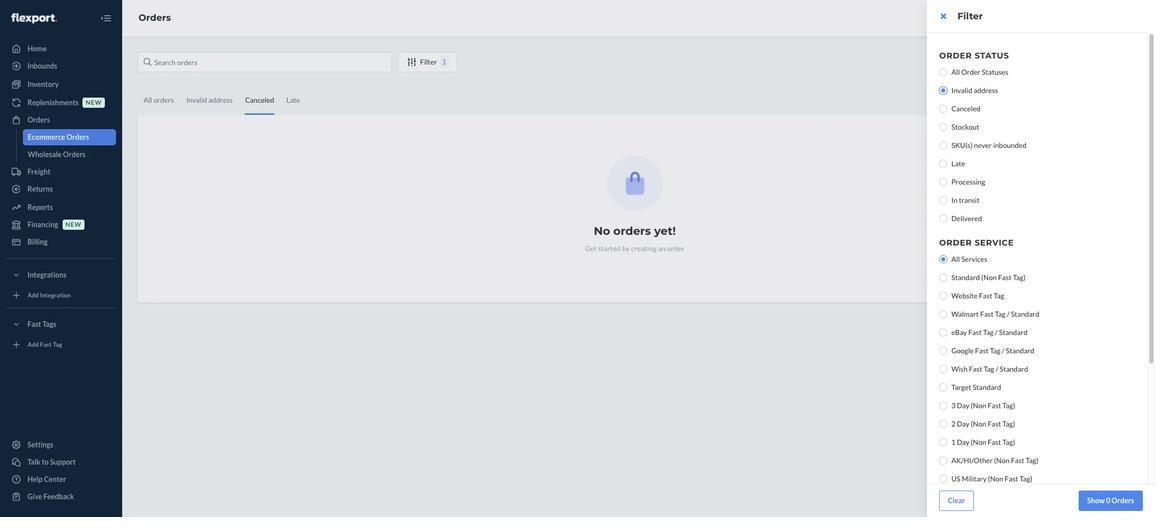Task type: vqa. For each thing, say whether or not it's contained in the screenshot.
bottom order
yes



Task type: locate. For each thing, give the bounding box(es) containing it.
day right 3 in the right bottom of the page
[[957, 402, 969, 410]]

all up invalid
[[951, 68, 960, 76]]

tag) up ak/hi/other (non fast tag)
[[1002, 438, 1015, 447]]

standard down wish fast tag / standard
[[973, 383, 1001, 392]]

1 vertical spatial day
[[957, 420, 969, 429]]

/ for wish
[[996, 365, 998, 374]]

/
[[1007, 310, 1010, 319], [995, 328, 998, 337], [1002, 347, 1005, 355], [996, 365, 998, 374]]

order down the order status
[[961, 68, 980, 76]]

(non for 2
[[971, 420, 986, 429]]

order
[[939, 51, 972, 61], [961, 68, 980, 76], [939, 238, 972, 248]]

ak/hi/other
[[951, 457, 993, 465]]

us military (non fast tag)
[[951, 475, 1032, 484]]

1 day (non fast tag)
[[951, 438, 1015, 447]]

fast up 1 day (non fast tag)
[[988, 420, 1001, 429]]

0 vertical spatial all
[[951, 68, 960, 76]]

all
[[951, 68, 960, 76], [951, 255, 960, 264]]

show 0 orders button
[[1079, 491, 1143, 512]]

never
[[974, 141, 992, 150]]

(non down ak/hi/other (non fast tag)
[[988, 475, 1003, 484]]

fast
[[998, 273, 1011, 282], [979, 292, 992, 300], [980, 310, 994, 319], [968, 328, 982, 337], [975, 347, 989, 355], [969, 365, 982, 374], [988, 402, 1001, 410], [988, 420, 1001, 429], [988, 438, 1001, 447], [1011, 457, 1024, 465], [1005, 475, 1018, 484]]

(non down 2 day (non fast tag)
[[971, 438, 986, 447]]

tag down google fast tag / standard
[[984, 365, 994, 374]]

walmart
[[951, 310, 979, 319]]

filter
[[958, 11, 983, 22]]

tag) for us military (non fast tag)
[[1020, 475, 1032, 484]]

(non up website fast tag
[[981, 273, 997, 282]]

1 day from the top
[[957, 402, 969, 410]]

2 vertical spatial order
[[939, 238, 972, 248]]

day right 1
[[957, 438, 969, 447]]

tag)
[[1013, 273, 1026, 282], [1002, 402, 1015, 410], [1002, 420, 1015, 429], [1002, 438, 1015, 447], [1026, 457, 1038, 465], [1020, 475, 1032, 484]]

(non
[[981, 273, 997, 282], [971, 402, 986, 410], [971, 420, 986, 429], [971, 438, 986, 447], [994, 457, 1010, 465], [988, 475, 1003, 484]]

/ up "ebay fast tag / standard"
[[1007, 310, 1010, 319]]

0
[[1106, 497, 1110, 505]]

day right 2
[[957, 420, 969, 429]]

all left services
[[951, 255, 960, 264]]

address
[[974, 86, 998, 95]]

tag for website
[[994, 292, 1004, 300]]

google
[[951, 347, 974, 355]]

in transit
[[951, 196, 979, 205]]

tag) up 2 day (non fast tag)
[[1002, 402, 1015, 410]]

close image
[[940, 12, 946, 20]]

fast right wish
[[969, 365, 982, 374]]

standard for wish fast tag / standard
[[1000, 365, 1028, 374]]

/ down google fast tag / standard
[[996, 365, 998, 374]]

tag up wish fast tag / standard
[[990, 347, 1000, 355]]

0 vertical spatial order
[[939, 51, 972, 61]]

fast down standard (non fast tag)
[[979, 292, 992, 300]]

tag
[[994, 292, 1004, 300], [995, 310, 1005, 319], [983, 328, 994, 337], [990, 347, 1000, 355], [984, 365, 994, 374]]

0 vertical spatial day
[[957, 402, 969, 410]]

standard up "ebay fast tag / standard"
[[1011, 310, 1039, 319]]

sku(s) never inbounded
[[951, 141, 1026, 150]]

(non for us
[[988, 475, 1003, 484]]

1 vertical spatial all
[[951, 255, 960, 264]]

2
[[951, 420, 956, 429]]

fast up 2 day (non fast tag)
[[988, 402, 1001, 410]]

None radio
[[939, 68, 947, 76], [939, 105, 947, 113], [939, 196, 947, 205], [939, 256, 947, 264], [939, 274, 947, 282], [939, 292, 947, 300], [939, 311, 947, 319], [939, 329, 947, 337], [939, 347, 947, 355], [939, 365, 947, 374], [939, 384, 947, 392], [939, 402, 947, 410], [939, 68, 947, 76], [939, 105, 947, 113], [939, 196, 947, 205], [939, 256, 947, 264], [939, 274, 947, 282], [939, 292, 947, 300], [939, 311, 947, 319], [939, 329, 947, 337], [939, 347, 947, 355], [939, 365, 947, 374], [939, 384, 947, 392], [939, 402, 947, 410]]

tag up "ebay fast tag / standard"
[[995, 310, 1005, 319]]

3
[[951, 402, 956, 410]]

tag) down ak/hi/other (non fast tag)
[[1020, 475, 1032, 484]]

/ down walmart fast tag / standard
[[995, 328, 998, 337]]

None radio
[[939, 87, 947, 95], [939, 123, 947, 131], [939, 142, 947, 150], [939, 160, 947, 168], [939, 178, 947, 186], [939, 215, 947, 223], [939, 420, 947, 429], [939, 439, 947, 447], [939, 457, 947, 465], [939, 475, 947, 484], [939, 87, 947, 95], [939, 123, 947, 131], [939, 142, 947, 150], [939, 160, 947, 168], [939, 178, 947, 186], [939, 215, 947, 223], [939, 420, 947, 429], [939, 439, 947, 447], [939, 457, 947, 465], [939, 475, 947, 484]]

2 day (non fast tag)
[[951, 420, 1015, 429]]

standard down walmart fast tag / standard
[[999, 328, 1027, 337]]

order for status
[[939, 51, 972, 61]]

(non up 1 day (non fast tag)
[[971, 420, 986, 429]]

standard for walmart fast tag / standard
[[1011, 310, 1039, 319]]

day
[[957, 402, 969, 410], [957, 420, 969, 429], [957, 438, 969, 447]]

tag for walmart
[[995, 310, 1005, 319]]

standard (non fast tag)
[[951, 273, 1026, 282]]

standard up wish fast tag / standard
[[1006, 347, 1034, 355]]

order for service
[[939, 238, 972, 248]]

tag up walmart fast tag / standard
[[994, 292, 1004, 300]]

ebay fast tag / standard
[[951, 328, 1027, 337]]

/ up wish fast tag / standard
[[1002, 347, 1005, 355]]

order status
[[939, 51, 1009, 61]]

order up "all services"
[[939, 238, 972, 248]]

tag) up us military (non fast tag)
[[1026, 457, 1038, 465]]

tag) down 3 day (non fast tag)
[[1002, 420, 1015, 429]]

sku(s)
[[951, 141, 973, 150]]

2 all from the top
[[951, 255, 960, 264]]

order up the all order statuses
[[939, 51, 972, 61]]

tag up google fast tag / standard
[[983, 328, 994, 337]]

(non down target standard
[[971, 402, 986, 410]]

standard
[[951, 273, 980, 282], [1011, 310, 1039, 319], [999, 328, 1027, 337], [1006, 347, 1034, 355], [1000, 365, 1028, 374], [973, 383, 1001, 392]]

tag for wish
[[984, 365, 994, 374]]

late
[[951, 159, 965, 168]]

show 0 orders
[[1087, 497, 1134, 505]]

invalid address
[[951, 86, 998, 95]]

standard for google fast tag / standard
[[1006, 347, 1034, 355]]

(non for 1
[[971, 438, 986, 447]]

2 day from the top
[[957, 420, 969, 429]]

standard down google fast tag / standard
[[1000, 365, 1028, 374]]

/ for ebay
[[995, 328, 998, 337]]

2 vertical spatial day
[[957, 438, 969, 447]]

day for 1
[[957, 438, 969, 447]]

delivered
[[951, 214, 982, 223]]

3 day from the top
[[957, 438, 969, 447]]

1 all from the top
[[951, 68, 960, 76]]



Task type: describe. For each thing, give the bounding box(es) containing it.
us
[[951, 475, 960, 484]]

all for order service
[[951, 255, 960, 264]]

all order statuses
[[951, 68, 1008, 76]]

day for 2
[[957, 420, 969, 429]]

in
[[951, 196, 958, 205]]

clear button
[[939, 491, 974, 512]]

all for order status
[[951, 68, 960, 76]]

standard for ebay fast tag / standard
[[999, 328, 1027, 337]]

status
[[975, 51, 1009, 61]]

website
[[951, 292, 978, 300]]

fast up ak/hi/other (non fast tag)
[[988, 438, 1001, 447]]

tag for ebay
[[983, 328, 994, 337]]

tag) down the service
[[1013, 273, 1026, 282]]

invalid
[[951, 86, 972, 95]]

fast down ak/hi/other (non fast tag)
[[1005, 475, 1018, 484]]

wish
[[951, 365, 968, 374]]

target standard
[[951, 383, 1001, 392]]

day for 3
[[957, 402, 969, 410]]

tag) for 1 day (non fast tag)
[[1002, 438, 1015, 447]]

ebay
[[951, 328, 967, 337]]

website fast tag
[[951, 292, 1004, 300]]

transit
[[959, 196, 979, 205]]

fast up "ebay fast tag / standard"
[[980, 310, 994, 319]]

orders
[[1112, 497, 1134, 505]]

tag) for 2 day (non fast tag)
[[1002, 420, 1015, 429]]

/ for google
[[1002, 347, 1005, 355]]

tag) for 3 day (non fast tag)
[[1002, 402, 1015, 410]]

all services
[[951, 255, 987, 264]]

show
[[1087, 497, 1105, 505]]

fast up us military (non fast tag)
[[1011, 457, 1024, 465]]

processing
[[951, 178, 985, 186]]

tag for google
[[990, 347, 1000, 355]]

ak/hi/other (non fast tag)
[[951, 457, 1038, 465]]

(non for 3
[[971, 402, 986, 410]]

3 day (non fast tag)
[[951, 402, 1015, 410]]

fast right ebay
[[968, 328, 982, 337]]

/ for walmart
[[1007, 310, 1010, 319]]

military
[[962, 475, 987, 484]]

stockout
[[951, 123, 979, 131]]

statuses
[[982, 68, 1008, 76]]

1
[[951, 438, 956, 447]]

canceled
[[951, 104, 980, 113]]

walmart fast tag / standard
[[951, 310, 1039, 319]]

services
[[961, 255, 987, 264]]

order service
[[939, 238, 1014, 248]]

wish fast tag / standard
[[951, 365, 1028, 374]]

fast right google
[[975, 347, 989, 355]]

fast up website fast tag
[[998, 273, 1011, 282]]

google fast tag / standard
[[951, 347, 1034, 355]]

service
[[975, 238, 1014, 248]]

standard up website
[[951, 273, 980, 282]]

target
[[951, 383, 971, 392]]

1 vertical spatial order
[[961, 68, 980, 76]]

clear
[[948, 497, 965, 505]]

inbounded
[[993, 141, 1026, 150]]

(non up us military (non fast tag)
[[994, 457, 1010, 465]]



